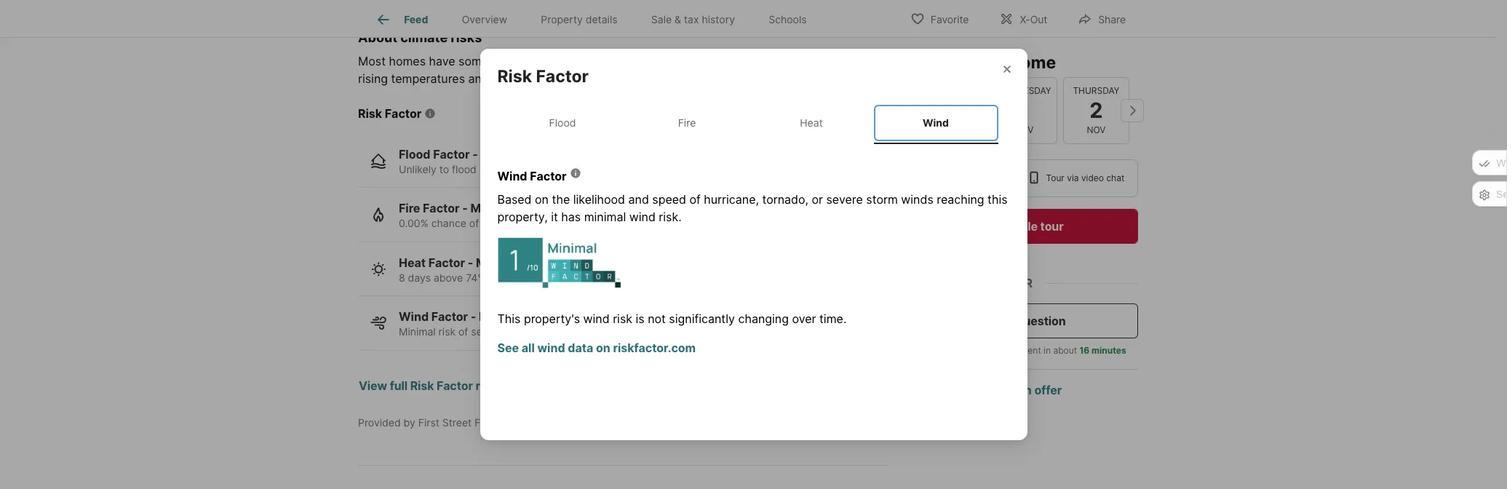 Task type: locate. For each thing, give the bounding box(es) containing it.
-
[[473, 147, 478, 161], [462, 201, 468, 216], [468, 255, 473, 270], [471, 309, 476, 324]]

this property's wind risk is not significantly changing over time.
[[497, 311, 847, 326]]

risk factor inside dialog
[[497, 66, 589, 87]]

1 nov from the left
[[1015, 124, 1034, 135]]

risk up sea
[[492, 54, 511, 68]]

of inside the 'based on the likelihood and speed of hurricane, tornado, or severe storm winds reaching this property, it has minimal wind risk.'
[[690, 192, 701, 206]]

days right 18
[[593, 271, 616, 284]]

by
[[749, 54, 762, 68], [404, 416, 415, 428]]

sale & tax history
[[651, 13, 735, 26]]

or
[[1016, 276, 1033, 290]]

tour right go
[[937, 52, 971, 73]]

nov down "1"
[[1015, 124, 1034, 135]]

flood up unlikely
[[399, 147, 431, 161]]

0 vertical spatial fire
[[678, 117, 696, 129]]

0 vertical spatial minimal
[[481, 147, 526, 161]]

to inside flood factor - minimal unlikely to flood in next 30 years
[[439, 163, 449, 175]]

in right flood
[[479, 163, 488, 175]]

see all wind data on riskfactor.com link
[[497, 340, 696, 355]]

ask a question
[[983, 314, 1066, 328]]

see
[[497, 340, 519, 355]]

30 up based
[[514, 163, 527, 175]]

0 vertical spatial tour
[[937, 52, 971, 73]]

2 vertical spatial risk
[[410, 378, 434, 393]]

by left first
[[404, 416, 415, 428]]

minimal
[[481, 147, 526, 161], [479, 309, 524, 324], [399, 326, 436, 338]]

option
[[910, 159, 1017, 197]]

ask
[[983, 314, 1004, 328]]

over right this
[[537, 326, 558, 338]]

risk factor
[[497, 66, 589, 87], [358, 106, 422, 121]]

next down likelihood
[[581, 217, 602, 229]]

nov down 2
[[1087, 124, 1106, 135]]

tax
[[684, 13, 699, 26]]

minor up being at the left top of the page
[[470, 201, 503, 216]]

- inside wind factor - minimal minimal risk of severe winds over next 30 years
[[471, 309, 476, 324]]

tour via video chat list box
[[910, 159, 1138, 197]]

risk
[[492, 54, 511, 68], [613, 311, 632, 326], [439, 326, 456, 338]]

years up not on the left bottom
[[646, 271, 672, 284]]

factor inside heat factor - minor 8 days above 74° expected this year, 18 days in 30 years
[[428, 255, 465, 270]]

1 horizontal spatial by
[[749, 54, 762, 68]]

wind inside wind tab
[[923, 117, 949, 129]]

risk inside risk factor element
[[497, 66, 532, 87]]

1 vertical spatial fire
[[399, 201, 420, 216]]

a right 'from'
[[989, 345, 994, 356]]

1 horizontal spatial risk
[[410, 378, 434, 393]]

2 vertical spatial this
[[533, 271, 551, 284]]

in right being at the left top of the page
[[512, 217, 520, 229]]

1 horizontal spatial risk factor
[[497, 66, 589, 87]]

1 vertical spatial next
[[581, 217, 602, 229]]

1 horizontal spatial a
[[989, 345, 994, 356]]

to inside most homes have some risk of natural disasters, and may be impacted by climate change due to rising temperatures and sea levels.
[[877, 54, 888, 68]]

2 vertical spatial and
[[628, 192, 649, 206]]

1 horizontal spatial climate
[[766, 54, 805, 68]]

years inside wind factor - minimal minimal risk of severe winds over next 30 years
[[601, 326, 627, 338]]

fire up 0.00%
[[399, 201, 420, 216]]

2 horizontal spatial a
[[1007, 314, 1014, 328]]

of inside most homes have some risk of natural disasters, and may be impacted by climate change due to rising temperatures and sea levels.
[[515, 54, 526, 68]]

via
[[1067, 172, 1079, 183]]

1 horizontal spatial nov
[[1087, 124, 1106, 135]]

1 vertical spatial winds
[[506, 326, 534, 338]]

0 horizontal spatial heat
[[399, 255, 426, 270]]

winds inside wind factor - minimal minimal risk of severe winds over next 30 years
[[506, 326, 534, 338]]

in right it
[[569, 217, 578, 229]]

minimal down 8
[[399, 326, 436, 338]]

nov inside thursday 2 nov
[[1087, 124, 1106, 135]]

tab list up disasters,
[[358, 0, 835, 37]]

flood down levels.
[[549, 117, 576, 129]]

over inside the risk factor dialog
[[792, 311, 816, 326]]

0 vertical spatial risk factor
[[497, 66, 589, 87]]

to left flood
[[439, 163, 449, 175]]

factor up street
[[437, 378, 473, 393]]

1 horizontal spatial winds
[[901, 192, 934, 206]]

a right ask
[[1007, 314, 1014, 328]]

of right speed
[[690, 192, 701, 206]]

flood inside tab
[[549, 117, 576, 129]]

severe up see
[[471, 326, 503, 338]]

years inside flood factor - minimal unlikely to flood in next 30 years
[[530, 163, 556, 175]]

question
[[1016, 314, 1066, 328]]

- for flood factor - minimal
[[473, 147, 478, 161]]

homes
[[389, 54, 426, 68]]

schedule tour
[[985, 219, 1064, 234]]

wind left the risk.
[[629, 209, 656, 224]]

0 horizontal spatial risk
[[439, 326, 456, 338]]

street
[[442, 416, 472, 428]]

disasters,
[[570, 54, 624, 68]]

0 horizontal spatial tour
[[937, 52, 971, 73]]

wind right "all"
[[537, 340, 565, 355]]

2 horizontal spatial risk
[[613, 311, 632, 326]]

heat
[[800, 117, 823, 129], [399, 255, 426, 270]]

2 vertical spatial wind
[[399, 309, 429, 324]]

wind inside wind factor - minimal minimal risk of severe winds over next 30 years
[[399, 309, 429, 324]]

and down the some on the left
[[468, 71, 489, 86]]

- inside fire factor - minor 0.00% chance of being in a wildfire in next 30 years
[[462, 201, 468, 216]]

- up the 74°
[[468, 255, 473, 270]]

1 vertical spatial severe
[[471, 326, 503, 338]]

being
[[482, 217, 509, 229]]

schools tab
[[752, 2, 824, 37]]

local
[[996, 345, 1015, 356]]

this left year,
[[533, 271, 551, 284]]

30 down likelihood
[[604, 217, 617, 229]]

0 vertical spatial next
[[491, 163, 512, 175]]

heat for heat factor - minor 8 days above 74° expected this year, 18 days in 30 years
[[399, 255, 426, 270]]

minor
[[470, 201, 503, 216], [476, 255, 509, 270]]

a inside fire factor - minor 0.00% chance of being in a wildfire in next 30 years
[[523, 217, 529, 229]]

foundation
[[475, 416, 528, 428]]

0 horizontal spatial by
[[404, 416, 415, 428]]

1 horizontal spatial tour
[[1040, 219, 1064, 234]]

years left the risk.
[[620, 217, 646, 229]]

0 vertical spatial tab list
[[358, 0, 835, 37]]

1 horizontal spatial flood
[[549, 117, 576, 129]]

winds right 'storm'
[[901, 192, 934, 206]]

and left speed
[[628, 192, 649, 206]]

- left this
[[471, 309, 476, 324]]

0 horizontal spatial a
[[523, 217, 529, 229]]

winds
[[901, 192, 934, 206], [506, 326, 534, 338]]

thursday 2 nov
[[1073, 85, 1120, 135]]

hear
[[946, 345, 965, 356]]

minimal inside flood factor - minimal unlikely to flood in next 30 years
[[481, 147, 526, 161]]

severe inside wind factor - minimal minimal risk of severe winds over next 30 years
[[471, 326, 503, 338]]

- up flood
[[473, 147, 478, 161]]

0 horizontal spatial days
[[408, 271, 431, 284]]

fire tab
[[625, 105, 749, 141]]

see all wind data on riskfactor.com
[[497, 340, 696, 355]]

minimal up see
[[479, 309, 524, 324]]

and left may
[[627, 54, 648, 68]]

and inside the 'based on the likelihood and speed of hurricane, tornado, or severe storm winds reaching this property, it has minimal wind risk.'
[[628, 192, 649, 206]]

1 horizontal spatial wind
[[497, 169, 527, 183]]

0 vertical spatial this
[[975, 52, 1006, 73]]

reaching
[[937, 192, 984, 206]]

30 inside fire factor - minor 0.00% chance of being in a wildfire in next 30 years
[[604, 217, 617, 229]]

1 vertical spatial wind
[[583, 311, 610, 326]]

in inside flood factor - minimal unlikely to flood in next 30 years
[[479, 163, 488, 175]]

days
[[408, 271, 431, 284], [593, 271, 616, 284]]

tab list
[[358, 0, 835, 37], [497, 102, 1010, 144]]

1 horizontal spatial fire
[[678, 117, 696, 129]]

2 vertical spatial next
[[561, 326, 582, 338]]

minor for heat factor - minor
[[476, 255, 509, 270]]

to right 'due'
[[877, 54, 888, 68]]

about climate risks
[[358, 30, 482, 45]]

1 vertical spatial tour
[[1040, 219, 1064, 234]]

of left being at the left top of the page
[[469, 217, 479, 229]]

0 horizontal spatial flood
[[399, 147, 431, 161]]

risk down rising
[[358, 106, 382, 121]]

1 vertical spatial climate
[[766, 54, 805, 68]]

minimal
[[584, 209, 626, 224]]

impacted
[[694, 54, 746, 68]]

1 vertical spatial to
[[439, 163, 449, 175]]

0 horizontal spatial fire
[[399, 201, 420, 216]]

flood for flood factor - minimal unlikely to flood in next 30 years
[[399, 147, 431, 161]]

0 vertical spatial to
[[877, 54, 888, 68]]

0 vertical spatial and
[[627, 54, 648, 68]]

risk factor dialog
[[480, 49, 1027, 440]]

next inside fire factor - minor 0.00% chance of being in a wildfire in next 30 years
[[581, 217, 602, 229]]

days right 8
[[408, 271, 431, 284]]

factor inside button
[[437, 378, 473, 393]]

30 up the see all wind data on riskfactor.com link
[[585, 326, 598, 338]]

0 horizontal spatial on
[[535, 192, 549, 206]]

years up the
[[530, 163, 556, 175]]

fire
[[678, 117, 696, 129], [399, 201, 420, 216]]

on left the
[[535, 192, 549, 206]]

1 vertical spatial minimal
[[479, 309, 524, 324]]

climate down schools tab
[[766, 54, 805, 68]]

0 horizontal spatial wind
[[537, 340, 565, 355]]

heat inside heat factor - minor 8 days above 74° expected this year, 18 days in 30 years
[[399, 255, 426, 270]]

fire for fire
[[678, 117, 696, 129]]

0 horizontal spatial over
[[537, 326, 558, 338]]

30 inside flood factor - minimal unlikely to flood in next 30 years
[[514, 163, 527, 175]]

on right data at the left bottom of page
[[596, 340, 610, 355]]

2 vertical spatial wind
[[537, 340, 565, 355]]

minimal up wind factor
[[481, 147, 526, 161]]

climate down feed
[[401, 30, 448, 45]]

risk factor up flood tab
[[497, 66, 589, 87]]

overview tab
[[445, 2, 524, 37]]

0 vertical spatial minor
[[470, 201, 503, 216]]

nov inside wednesday 1 nov
[[1015, 124, 1034, 135]]

- inside flood factor - minimal unlikely to flood in next 30 years
[[473, 147, 478, 161]]

report
[[476, 378, 511, 393]]

1 horizontal spatial severe
[[826, 192, 863, 206]]

0 horizontal spatial wind
[[399, 309, 429, 324]]

0 vertical spatial a
[[523, 217, 529, 229]]

this inside the 'based on the likelihood and speed of hurricane, tornado, or severe storm winds reaching this property, it has minimal wind risk.'
[[988, 192, 1008, 206]]

1 horizontal spatial wind
[[583, 311, 610, 326]]

0 vertical spatial on
[[535, 192, 549, 206]]

of inside fire factor - minor 0.00% chance of being in a wildfire in next 30 years
[[469, 217, 479, 229]]

schools
[[769, 13, 807, 26]]

minor inside heat factor - minor 8 days above 74° expected this year, 18 days in 30 years
[[476, 255, 509, 270]]

0 vertical spatial risk
[[497, 66, 532, 87]]

all
[[522, 340, 535, 355]]

severe right or
[[826, 192, 863, 206]]

wind
[[923, 117, 949, 129], [497, 169, 527, 183], [399, 309, 429, 324]]

0 horizontal spatial winds
[[506, 326, 534, 338]]

0 horizontal spatial severe
[[471, 326, 503, 338]]

- up chance
[[462, 201, 468, 216]]

74°
[[466, 271, 482, 284]]

2 vertical spatial minimal
[[399, 326, 436, 338]]

flood tab
[[500, 105, 625, 141]]

x-out
[[1020, 13, 1047, 25]]

in
[[479, 163, 488, 175], [512, 217, 520, 229], [569, 217, 578, 229], [619, 271, 628, 284], [1044, 345, 1051, 356]]

0 horizontal spatial to
[[439, 163, 449, 175]]

2 horizontal spatial wind
[[923, 117, 949, 129]]

fire down be
[[678, 117, 696, 129]]

0 vertical spatial severe
[[826, 192, 863, 206]]

speed
[[652, 192, 686, 206]]

factor inside fire factor - minor 0.00% chance of being in a wildfire in next 30 years
[[423, 201, 460, 216]]

go
[[910, 52, 933, 73]]

of up levels.
[[515, 54, 526, 68]]

wind up "see all wind data on riskfactor.com"
[[583, 311, 610, 326]]

factor up flood
[[433, 147, 470, 161]]

risk right the some on the left
[[497, 66, 532, 87]]

full
[[390, 378, 408, 393]]

0 vertical spatial flood
[[549, 117, 576, 129]]

climate inside most homes have some risk of natural disasters, and may be impacted by climate change due to rising temperatures and sea levels.
[[766, 54, 805, 68]]

ask a question button
[[910, 303, 1138, 338]]

tab list inside the risk factor dialog
[[497, 102, 1010, 144]]

1 horizontal spatial heat
[[800, 117, 823, 129]]

heat factor - minor 8 days above 74° expected this year, 18 days in 30 years
[[399, 255, 672, 284]]

start an offer link
[[987, 383, 1062, 397]]

wind for wind factor - minimal minimal risk of severe winds over next 30 years
[[399, 309, 429, 324]]

wind for is
[[583, 311, 610, 326]]

30 up is
[[630, 271, 643, 284]]

tour right schedule at the top of the page
[[1040, 219, 1064, 234]]

of for based on the likelihood and speed of hurricane, tornado, or severe storm winds reaching this property, it has minimal wind risk.
[[690, 192, 701, 206]]

1 vertical spatial heat
[[399, 255, 426, 270]]

favorite
[[931, 13, 969, 25]]

minor up the expected
[[476, 255, 509, 270]]

chat
[[1107, 172, 1125, 183]]

0 vertical spatial climate
[[401, 30, 448, 45]]

in right 18
[[619, 271, 628, 284]]

2 horizontal spatial wind
[[629, 209, 656, 224]]

this up schedule at the top of the page
[[988, 192, 1008, 206]]

temperatures
[[391, 71, 465, 86]]

risk right full
[[410, 378, 434, 393]]

by right impacted
[[749, 54, 762, 68]]

- inside heat factor - minor 8 days above 74° expected this year, 18 days in 30 years
[[468, 255, 473, 270]]

tab list down impacted
[[497, 102, 1010, 144]]

winds inside the 'based on the likelihood and speed of hurricane, tornado, or severe storm winds reaching this property, it has minimal wind risk.'
[[901, 192, 934, 206]]

1 horizontal spatial on
[[596, 340, 610, 355]]

1 horizontal spatial risk
[[492, 54, 511, 68]]

0 vertical spatial by
[[749, 54, 762, 68]]

from
[[967, 345, 986, 356]]

2 horizontal spatial risk
[[497, 66, 532, 87]]

view
[[359, 378, 387, 393]]

risk inside dialog
[[613, 311, 632, 326]]

risk left is
[[613, 311, 632, 326]]

year,
[[554, 271, 577, 284]]

about
[[358, 30, 397, 45]]

years up the see all wind data on riskfactor.com link
[[601, 326, 627, 338]]

1 horizontal spatial over
[[792, 311, 816, 326]]

schedule
[[985, 219, 1038, 234]]

this
[[975, 52, 1006, 73], [988, 192, 1008, 206], [533, 271, 551, 284]]

1 vertical spatial this
[[988, 192, 1008, 206]]

provided
[[358, 416, 401, 428]]

tour
[[937, 52, 971, 73], [1040, 219, 1064, 234]]

factor down above
[[431, 309, 468, 324]]

factor inside flood factor - minimal unlikely to flood in next 30 years
[[433, 147, 470, 161]]

wednesday
[[997, 85, 1051, 96]]

over left time.
[[792, 311, 816, 326]]

minor inside fire factor - minor 0.00% chance of being in a wildfire in next 30 years
[[470, 201, 503, 216]]

1 vertical spatial wind
[[497, 169, 527, 183]]

flood for flood
[[549, 117, 576, 129]]

wind for wind factor
[[497, 169, 527, 183]]

0.00%
[[399, 217, 429, 229]]

0 vertical spatial heat
[[800, 117, 823, 129]]

1 vertical spatial risk factor
[[358, 106, 422, 121]]

and
[[627, 54, 648, 68], [468, 71, 489, 86], [628, 192, 649, 206]]

nov
[[1015, 124, 1034, 135], [1087, 124, 1106, 135]]

fire inside tab
[[678, 117, 696, 129]]

next inside wind factor - minimal minimal risk of severe winds over next 30 years
[[561, 326, 582, 338]]

tour inside button
[[1040, 219, 1064, 234]]

wind down go
[[923, 117, 949, 129]]

0 horizontal spatial nov
[[1015, 124, 1034, 135]]

wind down 8
[[399, 309, 429, 324]]

factor up chance
[[423, 201, 460, 216]]

risk down above
[[439, 326, 456, 338]]

heat inside tab
[[800, 117, 823, 129]]

wind up based
[[497, 169, 527, 183]]

flood inside flood factor - minimal unlikely to flood in next 30 years
[[399, 147, 431, 161]]

factor up above
[[428, 255, 465, 270]]

0 vertical spatial wind
[[923, 117, 949, 129]]

risk factor down rising
[[358, 106, 422, 121]]

sea
[[492, 71, 512, 86]]

2
[[1090, 97, 1103, 123]]

climate
[[401, 30, 448, 45], [766, 54, 805, 68]]

a left wildfire
[[523, 217, 529, 229]]

an
[[1018, 383, 1032, 397]]

1 vertical spatial a
[[1007, 314, 1014, 328]]

years
[[530, 163, 556, 175], [620, 217, 646, 229], [646, 271, 672, 284], [601, 326, 627, 338]]

heat down 'change'
[[800, 117, 823, 129]]

this left home
[[975, 52, 1006, 73]]

2 nov from the left
[[1087, 124, 1106, 135]]

of inside wind factor - minimal minimal risk of severe winds over next 30 years
[[459, 326, 468, 338]]

flood
[[549, 117, 576, 129], [399, 147, 431, 161]]

1 horizontal spatial to
[[877, 54, 888, 68]]

1 vertical spatial risk
[[358, 106, 382, 121]]

0 vertical spatial wind
[[629, 209, 656, 224]]

of left this
[[459, 326, 468, 338]]

1 vertical spatial minor
[[476, 255, 509, 270]]

heat for heat
[[800, 117, 823, 129]]

1 vertical spatial flood
[[399, 147, 431, 161]]

tour for go
[[937, 52, 971, 73]]

heat up 8
[[399, 255, 426, 270]]

of for wind factor - minimal minimal risk of severe winds over next 30 years
[[459, 326, 468, 338]]

0 vertical spatial winds
[[901, 192, 934, 206]]

1 vertical spatial tab list
[[497, 102, 1010, 144]]

30
[[514, 163, 527, 175], [604, 217, 617, 229], [630, 271, 643, 284], [585, 326, 598, 338]]

None button
[[919, 76, 985, 145], [991, 77, 1057, 144], [1063, 77, 1130, 144], [919, 76, 985, 145], [991, 77, 1057, 144], [1063, 77, 1130, 144]]

next up data at the left bottom of page
[[561, 326, 582, 338]]

fire inside fire factor - minor 0.00% chance of being in a wildfire in next 30 years
[[399, 201, 420, 216]]

winds up "all"
[[506, 326, 534, 338]]

first
[[418, 416, 439, 428]]

wind
[[629, 209, 656, 224], [583, 311, 610, 326], [537, 340, 565, 355]]

factor
[[536, 66, 589, 87], [385, 106, 422, 121], [433, 147, 470, 161], [530, 169, 567, 183], [423, 201, 460, 216], [428, 255, 465, 270], [431, 309, 468, 324], [437, 378, 473, 393]]

1 horizontal spatial days
[[593, 271, 616, 284]]

next up based
[[491, 163, 512, 175]]

tab list containing flood
[[497, 102, 1010, 144]]

0 horizontal spatial climate
[[401, 30, 448, 45]]

factor up flood tab
[[536, 66, 589, 87]]



Task type: describe. For each thing, give the bounding box(es) containing it.
minimal for wind factor - minimal
[[479, 309, 524, 324]]

years inside fire factor - minor 0.00% chance of being in a wildfire in next 30 years
[[620, 217, 646, 229]]

feed link
[[375, 11, 428, 28]]

tab list containing feed
[[358, 0, 835, 37]]

in inside heat factor - minor 8 days above 74° expected this year, 18 days in 30 years
[[619, 271, 628, 284]]

is
[[636, 311, 645, 326]]

in right agent
[[1044, 345, 1051, 356]]

on inside the 'based on the likelihood and speed of hurricane, tornado, or severe storm winds reaching this property, it has minimal wind risk.'
[[535, 192, 549, 206]]

nov for 1
[[1015, 124, 1034, 135]]

overview
[[462, 13, 507, 26]]

about
[[1053, 345, 1077, 356]]

sale & tax history tab
[[634, 2, 752, 37]]

property details
[[541, 13, 618, 26]]

storm
[[866, 192, 898, 206]]

severe inside the 'based on the likelihood and speed of hurricane, tornado, or severe storm winds reaching this property, it has minimal wind risk.'
[[826, 192, 863, 206]]

change
[[809, 54, 849, 68]]

by inside most homes have some risk of natural disasters, and may be impacted by climate change due to rising temperatures and sea levels.
[[749, 54, 762, 68]]

based
[[497, 192, 532, 206]]

significantly
[[669, 311, 735, 326]]

have
[[429, 54, 455, 68]]

1 vertical spatial and
[[468, 71, 489, 86]]

wind inside the 'based on the likelihood and speed of hurricane, tornado, or severe storm winds reaching this property, it has minimal wind risk.'
[[629, 209, 656, 224]]

30 inside heat factor - minor 8 days above 74° expected this year, 18 days in 30 years
[[630, 271, 643, 284]]

it
[[551, 209, 558, 224]]

favorite button
[[898, 3, 981, 33]]

tour
[[1046, 172, 1065, 183]]

minimal for flood factor - minimal
[[481, 147, 526, 161]]

nov for 2
[[1087, 124, 1106, 135]]

of for fire factor - minor 0.00% chance of being in a wildfire in next 30 years
[[469, 217, 479, 229]]

risks
[[451, 30, 482, 45]]

may
[[651, 54, 674, 68]]

tornado,
[[762, 192, 809, 206]]

1
[[1019, 97, 1030, 123]]

wind for wind
[[923, 117, 949, 129]]

time.
[[820, 311, 847, 326]]

property's
[[524, 311, 580, 326]]

expected
[[485, 271, 530, 284]]

agent
[[1018, 345, 1041, 356]]

risk inside wind factor - minimal minimal risk of severe winds over next 30 years
[[439, 326, 456, 338]]

wind factor - minimal minimal risk of severe winds over next 30 years
[[399, 309, 627, 338]]

sale
[[651, 13, 672, 26]]

feed
[[404, 13, 428, 26]]

this inside heat factor - minor 8 days above 74° expected this year, 18 days in 30 years
[[533, 271, 551, 284]]

30 inside wind factor - minimal minimal risk of severe winds over next 30 years
[[585, 326, 598, 338]]

next inside flood factor - minimal unlikely to flood in next 30 years
[[491, 163, 512, 175]]

factor up the
[[530, 169, 567, 183]]

history
[[702, 13, 735, 26]]

1 days from the left
[[408, 271, 431, 284]]

property,
[[497, 209, 548, 224]]

31 oct
[[940, 97, 964, 135]]

start an offer
[[987, 383, 1062, 397]]

has
[[561, 209, 581, 224]]

a inside button
[[1007, 314, 1014, 328]]

minor for fire factor - minor
[[470, 201, 503, 216]]

risk inside view full risk factor report button
[[410, 378, 434, 393]]

1 vertical spatial by
[[404, 416, 415, 428]]

wind factor score logo image
[[497, 225, 621, 288]]

out
[[1030, 13, 1047, 25]]

home
[[1010, 52, 1056, 73]]

data
[[568, 340, 593, 355]]

&
[[675, 13, 681, 26]]

natural
[[529, 54, 567, 68]]

2 vertical spatial a
[[989, 345, 994, 356]]

wind for on
[[537, 340, 565, 355]]

next image
[[1121, 99, 1144, 122]]

property
[[541, 13, 583, 26]]

wednesday 1 nov
[[997, 85, 1051, 135]]

be
[[677, 54, 691, 68]]

start
[[987, 383, 1015, 397]]

likelihood
[[573, 192, 625, 206]]

- for fire factor - minor
[[462, 201, 468, 216]]

18
[[580, 271, 591, 284]]

property details tab
[[524, 2, 634, 37]]

you'll hear from a local agent in about 16 minutes
[[922, 345, 1126, 356]]

- for wind factor - minimal
[[471, 309, 476, 324]]

riskfactor.com
[[613, 340, 696, 355]]

chance
[[431, 217, 466, 229]]

over inside wind factor - minimal minimal risk of severe winds over next 30 years
[[537, 326, 558, 338]]

0 horizontal spatial risk factor
[[358, 106, 422, 121]]

tour for schedule
[[1040, 219, 1064, 234]]

unlikely
[[399, 163, 437, 175]]

0 horizontal spatial risk
[[358, 106, 382, 121]]

wind tab
[[874, 105, 998, 141]]

view full risk factor report
[[359, 378, 511, 393]]

rising
[[358, 71, 388, 86]]

wildfire
[[531, 217, 567, 229]]

x-
[[1020, 13, 1030, 25]]

x-out button
[[987, 3, 1060, 33]]

risk.
[[659, 209, 682, 224]]

1 vertical spatial on
[[596, 340, 610, 355]]

based on the likelihood and speed of hurricane, tornado, or severe storm winds reaching this property, it has minimal wind risk.
[[497, 192, 1008, 224]]

provided by first street foundation
[[358, 416, 528, 428]]

- for heat factor - minor
[[468, 255, 473, 270]]

flood
[[452, 163, 477, 175]]

years inside heat factor - minor 8 days above 74° expected this year, 18 days in 30 years
[[646, 271, 672, 284]]

wind factor
[[497, 169, 567, 183]]

offer
[[1035, 383, 1062, 397]]

16
[[1080, 345, 1090, 356]]

risk inside most homes have some risk of natural disasters, and may be impacted by climate change due to rising temperatures and sea levels.
[[492, 54, 511, 68]]

tour via video chat
[[1046, 172, 1125, 183]]

heat tab
[[749, 105, 874, 141]]

minutes
[[1092, 345, 1126, 356]]

thursday
[[1073, 85, 1120, 96]]

above
[[434, 271, 463, 284]]

2 days from the left
[[593, 271, 616, 284]]

most homes have some risk of natural disasters, and may be impacted by climate change due to rising temperatures and sea levels.
[[358, 54, 888, 86]]

factor inside wind factor - minimal minimal risk of severe winds over next 30 years
[[431, 309, 468, 324]]

factor down temperatures
[[385, 106, 422, 121]]

flood factor - minimal unlikely to flood in next 30 years
[[399, 147, 556, 175]]

tour via video chat option
[[1017, 159, 1138, 197]]

not
[[648, 311, 666, 326]]

changing
[[738, 311, 789, 326]]

risk factor element
[[497, 49, 606, 87]]

details
[[586, 13, 618, 26]]

hurricane,
[[704, 192, 759, 206]]

you'll
[[922, 345, 944, 356]]

fire for fire factor - minor 0.00% chance of being in a wildfire in next 30 years
[[399, 201, 420, 216]]

levels.
[[515, 71, 549, 86]]

8
[[399, 271, 405, 284]]

fire factor - minor 0.00% chance of being in a wildfire in next 30 years
[[399, 201, 646, 229]]



Task type: vqa. For each thing, say whether or not it's contained in the screenshot.
agent
yes



